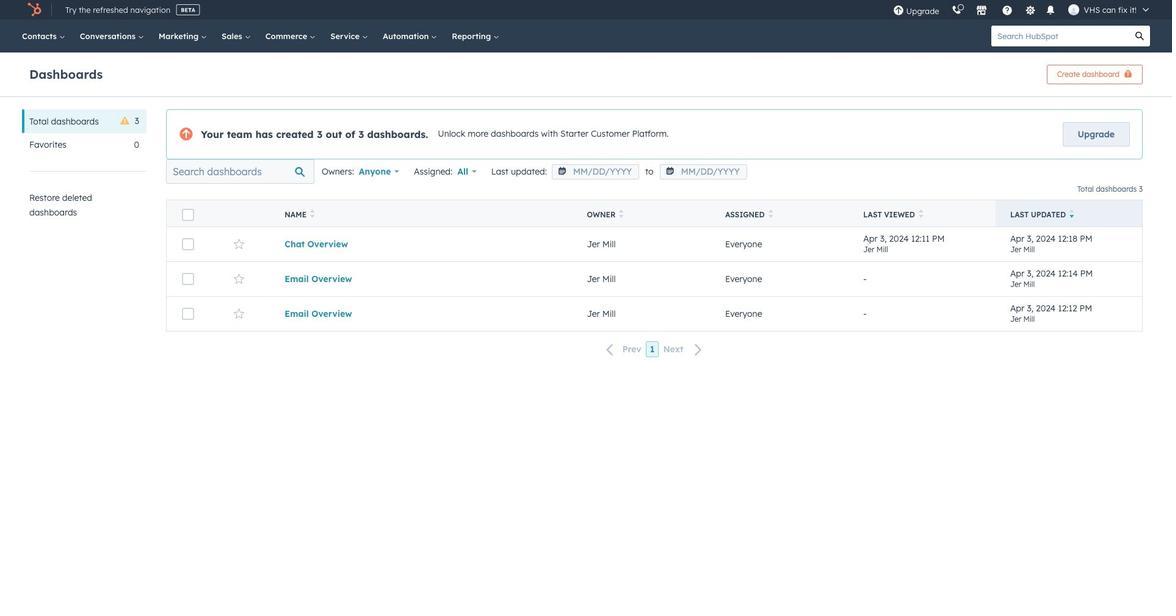Task type: locate. For each thing, give the bounding box(es) containing it.
MM/DD/YYYY text field
[[552, 164, 639, 179], [660, 164, 747, 179]]

0 horizontal spatial mm/dd/yyyy text field
[[552, 164, 639, 179]]

press to sort. image
[[310, 209, 315, 218], [619, 209, 624, 218], [769, 209, 773, 218], [919, 209, 924, 218]]

banner
[[29, 61, 1143, 84]]

4 press to sort. element from the left
[[919, 209, 924, 220]]

3 press to sort. image from the left
[[769, 209, 773, 218]]

menu
[[887, 0, 1158, 20]]

1 horizontal spatial mm/dd/yyyy text field
[[660, 164, 747, 179]]

descending sort. press to sort ascending. image
[[1070, 209, 1074, 218]]

press to sort. element
[[310, 209, 315, 220], [619, 209, 624, 220], [769, 209, 773, 220], [919, 209, 924, 220]]

1 press to sort. image from the left
[[310, 209, 315, 218]]



Task type: vqa. For each thing, say whether or not it's contained in the screenshot.
Newest
no



Task type: describe. For each thing, give the bounding box(es) containing it.
4 press to sort. image from the left
[[919, 209, 924, 218]]

marketplaces image
[[976, 5, 987, 16]]

pagination navigation
[[166, 341, 1143, 358]]

Search HubSpot search field
[[992, 26, 1130, 46]]

2 mm/dd/yyyy text field from the left
[[660, 164, 747, 179]]

descending sort. press to sort ascending. element
[[1070, 209, 1074, 220]]

1 press to sort. element from the left
[[310, 209, 315, 220]]

jer mill image
[[1068, 4, 1079, 15]]

2 press to sort. element from the left
[[619, 209, 624, 220]]

3 press to sort. element from the left
[[769, 209, 773, 220]]

2 press to sort. image from the left
[[619, 209, 624, 218]]

Search dashboards search field
[[166, 159, 314, 184]]

1 mm/dd/yyyy text field from the left
[[552, 164, 639, 179]]



